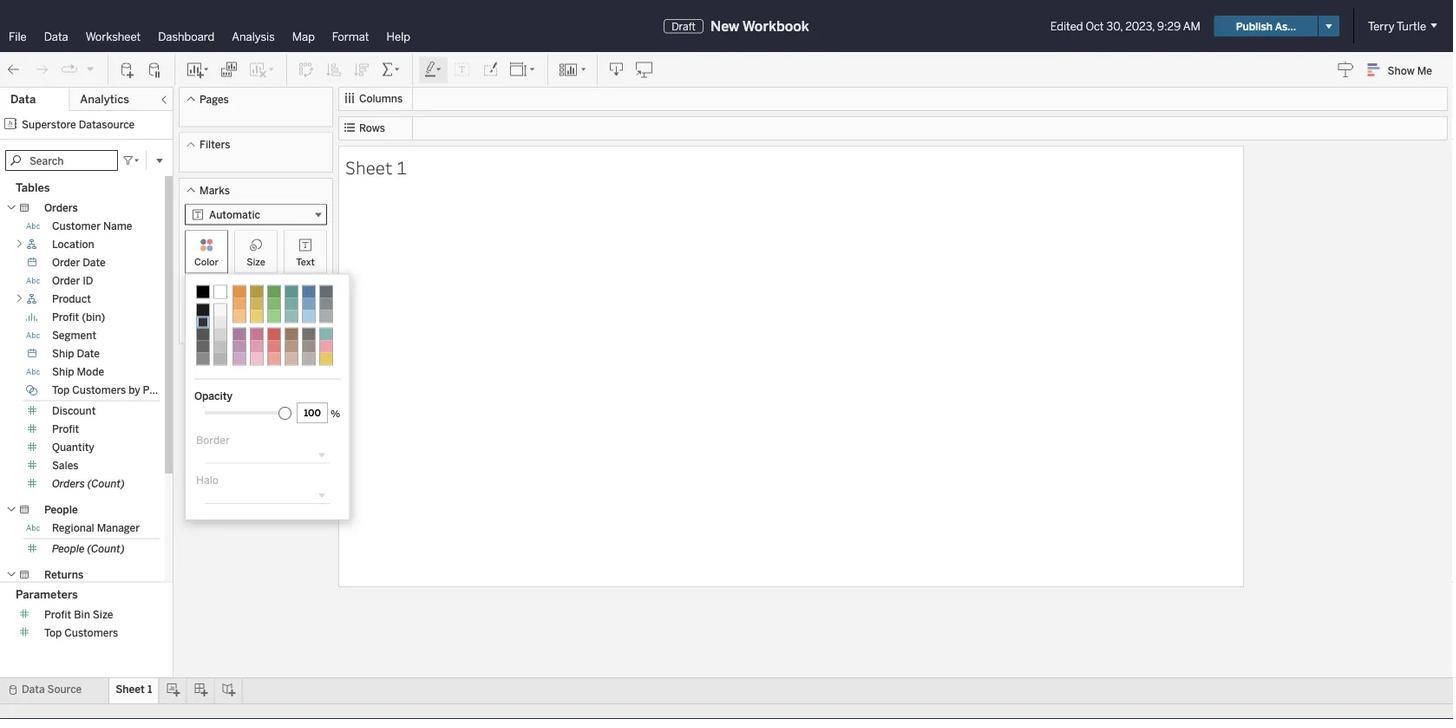 Task type: locate. For each thing, give the bounding box(es) containing it.
parameters
[[16, 588, 78, 602]]

mode
[[77, 366, 104, 378]]

date up id
[[83, 256, 106, 269]]

show/hide cards image
[[559, 61, 587, 79]]

sort descending image
[[353, 61, 371, 79]]

top for top customers
[[44, 627, 62, 639]]

terry
[[1369, 19, 1395, 33]]

0 vertical spatial order
[[52, 256, 80, 269]]

edited oct 30, 2023, 9:29 am
[[1051, 19, 1201, 33]]

1 vertical spatial top
[[44, 627, 62, 639]]

source
[[47, 684, 82, 696]]

tooltip
[[241, 305, 271, 316]]

text
[[296, 256, 315, 268]]

replay animation image up analytics
[[85, 64, 95, 74]]

1 horizontal spatial 1
[[397, 155, 407, 179]]

0 horizontal spatial 1
[[148, 684, 152, 696]]

date
[[83, 256, 106, 269], [77, 348, 100, 360]]

order for order date
[[52, 256, 80, 269]]

redo image
[[33, 61, 50, 79]]

0 vertical spatial date
[[83, 256, 106, 269]]

profit bin size
[[44, 608, 113, 621]]

color
[[194, 256, 219, 268]]

0 horizontal spatial sheet 1
[[116, 684, 152, 696]]

swap rows and columns image
[[298, 61, 315, 79]]

2 order from the top
[[52, 275, 80, 287]]

bin
[[74, 608, 90, 621]]

publish as... button
[[1215, 16, 1319, 36]]

ship mode
[[52, 366, 104, 378]]

workbook
[[743, 18, 810, 34]]

0 vertical spatial sheet
[[345, 155, 393, 179]]

0 horizontal spatial sheet
[[116, 684, 145, 696]]

ship
[[52, 348, 74, 360], [52, 366, 74, 378]]

segment
[[52, 329, 96, 342]]

30,
[[1107, 19, 1123, 33]]

0 vertical spatial sheet 1
[[345, 155, 407, 179]]

1 vertical spatial orders
[[52, 478, 85, 490]]

1 vertical spatial order
[[52, 275, 80, 287]]

rows
[[359, 122, 385, 135]]

as...
[[1276, 20, 1297, 32]]

orders up customer
[[44, 202, 78, 214]]

profit down product
[[52, 311, 79, 324]]

0 vertical spatial size
[[247, 256, 265, 268]]

publish as...
[[1237, 20, 1297, 32]]

data down undo icon
[[10, 92, 36, 106]]

2 ship from the top
[[52, 366, 74, 378]]

0 vertical spatial data
[[44, 30, 68, 43]]

0 vertical spatial 1
[[397, 155, 407, 179]]

data
[[44, 30, 68, 43], [10, 92, 36, 106], [22, 684, 45, 696]]

profit right by
[[143, 384, 170, 397]]

profit down the parameters on the left bottom of page
[[44, 608, 71, 621]]

sheet 1 right source on the left of page
[[116, 684, 152, 696]]

returns
[[44, 569, 84, 582]]

format workbook image
[[482, 61, 499, 79]]

date up mode
[[77, 348, 100, 360]]

file
[[9, 30, 27, 43]]

1 vertical spatial size
[[93, 608, 113, 621]]

(count) up regional manager on the left bottom
[[87, 478, 125, 490]]

ship down segment
[[52, 348, 74, 360]]

orders
[[44, 202, 78, 214], [52, 478, 85, 490]]

profit for profit
[[52, 423, 79, 436]]

(count) down regional manager on the left bottom
[[87, 543, 125, 556]]

1 vertical spatial ship
[[52, 366, 74, 378]]

sales
[[52, 460, 79, 472]]

dashboard
[[158, 30, 215, 43]]

customers
[[72, 384, 126, 397], [64, 627, 118, 639]]

(count)
[[87, 478, 125, 490], [87, 543, 125, 556]]

1 right source on the left of page
[[148, 684, 152, 696]]

people down regional
[[52, 543, 85, 556]]

opacity
[[194, 390, 233, 403]]

1 vertical spatial (count)
[[87, 543, 125, 556]]

me
[[1418, 64, 1433, 77]]

sheet 1 down the rows
[[345, 155, 407, 179]]

detail
[[194, 305, 220, 316]]

people (count)
[[52, 543, 125, 556]]

ship down ship date
[[52, 366, 74, 378]]

analytics
[[80, 92, 129, 106]]

publish your workbook to edit in tableau desktop image
[[636, 61, 654, 79]]

fit image
[[510, 61, 537, 79]]

profit up quantity
[[52, 423, 79, 436]]

people
[[44, 504, 78, 516], [52, 543, 85, 556]]

0 vertical spatial orders
[[44, 202, 78, 214]]

order
[[52, 256, 80, 269], [52, 275, 80, 287]]

sheet down the rows
[[345, 155, 393, 179]]

1 down the 'columns'
[[397, 155, 407, 179]]

profit
[[52, 311, 79, 324], [143, 384, 170, 397], [52, 423, 79, 436], [44, 608, 71, 621]]

0 vertical spatial ship
[[52, 348, 74, 360]]

0 horizontal spatial size
[[93, 608, 113, 621]]

customers down mode
[[72, 384, 126, 397]]

top for top customers by profit
[[52, 384, 70, 397]]

1 vertical spatial customers
[[64, 627, 118, 639]]

duplicate image
[[220, 61, 238, 79]]

None range field
[[205, 404, 292, 415]]

2 (count) from the top
[[87, 543, 125, 556]]

new workbook
[[711, 18, 810, 34]]

1 vertical spatial sheet
[[116, 684, 145, 696]]

1 vertical spatial people
[[52, 543, 85, 556]]

1 (count) from the top
[[87, 478, 125, 490]]

0 vertical spatial people
[[44, 504, 78, 516]]

people up regional
[[44, 504, 78, 516]]

sheet 1
[[345, 155, 407, 179], [116, 684, 152, 696]]

1 ship from the top
[[52, 348, 74, 360]]

turtle
[[1398, 19, 1427, 33]]

columns
[[359, 92, 403, 105]]

top
[[52, 384, 70, 397], [44, 627, 62, 639]]

1
[[397, 155, 407, 179], [148, 684, 152, 696]]

replay animation image
[[61, 61, 78, 78], [85, 64, 95, 74]]

None text field
[[297, 403, 328, 424]]

0 vertical spatial customers
[[72, 384, 126, 397]]

size
[[247, 256, 265, 268], [93, 608, 113, 621]]

regional
[[52, 522, 94, 535]]

pause auto updates image
[[147, 61, 164, 79]]

replay animation image right "redo" 'image'
[[61, 61, 78, 78]]

customers down bin
[[64, 627, 118, 639]]

profit for profit (bin)
[[52, 311, 79, 324]]

sheet
[[345, 155, 393, 179], [116, 684, 145, 696]]

2 vertical spatial data
[[22, 684, 45, 696]]

people for people (count)
[[52, 543, 85, 556]]

1 horizontal spatial sheet
[[345, 155, 393, 179]]

highlight image
[[424, 61, 444, 79]]

id
[[83, 275, 93, 287]]

1 vertical spatial date
[[77, 348, 100, 360]]

0 vertical spatial top
[[52, 384, 70, 397]]

size right bin
[[93, 608, 113, 621]]

order up product
[[52, 275, 80, 287]]

data up "redo" 'image'
[[44, 30, 68, 43]]

sheet right source on the left of page
[[116, 684, 145, 696]]

top down profit bin size
[[44, 627, 62, 639]]

show me
[[1388, 64, 1433, 77]]

Search text field
[[5, 150, 118, 171]]

1 horizontal spatial sheet 1
[[345, 155, 407, 179]]

0 vertical spatial (count)
[[87, 478, 125, 490]]

date for order date
[[83, 256, 106, 269]]

customers for top customers
[[64, 627, 118, 639]]

order date
[[52, 256, 106, 269]]

1 horizontal spatial size
[[247, 256, 265, 268]]

2023,
[[1126, 19, 1155, 33]]

data left source on the left of page
[[22, 684, 45, 696]]

orders down sales
[[52, 478, 85, 490]]

1 vertical spatial data
[[10, 92, 36, 106]]

size up tooltip
[[247, 256, 265, 268]]

top up discount on the bottom left of the page
[[52, 384, 70, 397]]

1 order from the top
[[52, 256, 80, 269]]

1 vertical spatial 1
[[148, 684, 152, 696]]

top customers
[[44, 627, 118, 639]]

order up order id
[[52, 256, 80, 269]]



Task type: describe. For each thing, give the bounding box(es) containing it.
product
[[52, 293, 91, 306]]

new worksheet image
[[186, 61, 210, 79]]

orders for orders
[[44, 202, 78, 214]]

manager
[[97, 522, 140, 535]]

location
[[52, 238, 94, 251]]

download image
[[608, 61, 626, 79]]

format
[[332, 30, 369, 43]]

people for people
[[44, 504, 78, 516]]

customers for top customers by profit
[[72, 384, 126, 397]]

name
[[103, 220, 132, 233]]

data source
[[22, 684, 82, 696]]

terry turtle
[[1369, 19, 1427, 33]]

orders (count)
[[52, 478, 125, 490]]

discount
[[52, 405, 96, 418]]

profit for profit bin size
[[44, 608, 71, 621]]

date for ship date
[[77, 348, 100, 360]]

totals image
[[381, 61, 402, 79]]

new
[[711, 18, 740, 34]]

new data source image
[[119, 61, 136, 79]]

filters
[[200, 138, 230, 151]]

ship for ship date
[[52, 348, 74, 360]]

(count) for orders (count)
[[87, 478, 125, 490]]

ship for ship mode
[[52, 366, 74, 378]]

top customers by profit
[[52, 384, 170, 397]]

order for order id
[[52, 275, 80, 287]]

quantity
[[52, 441, 94, 454]]

1 vertical spatial sheet 1
[[116, 684, 152, 696]]

sort ascending image
[[326, 61, 343, 79]]

superstore datasource
[[22, 118, 135, 131]]

(count) for people (count)
[[87, 543, 125, 556]]

clear sheet image
[[248, 61, 276, 79]]

oct
[[1086, 19, 1105, 33]]

profit (bin)
[[52, 311, 105, 324]]

analysis
[[232, 30, 275, 43]]

undo image
[[5, 61, 23, 79]]

ship date
[[52, 348, 100, 360]]

by
[[129, 384, 140, 397]]

publish
[[1237, 20, 1273, 32]]

customer name
[[52, 220, 132, 233]]

show
[[1388, 64, 1416, 77]]

(bin)
[[82, 311, 105, 324]]

customer
[[52, 220, 101, 233]]

edited
[[1051, 19, 1084, 33]]

data guide image
[[1338, 61, 1356, 78]]

order id
[[52, 275, 93, 287]]

pages
[[200, 93, 229, 105]]

collapse image
[[159, 95, 169, 105]]

marks
[[200, 184, 230, 197]]

1 horizontal spatial replay animation image
[[85, 64, 95, 74]]

map
[[292, 30, 315, 43]]

help
[[387, 30, 411, 43]]

datasource
[[79, 118, 135, 131]]

0 horizontal spatial replay animation image
[[61, 61, 78, 78]]

worksheet
[[86, 30, 141, 43]]

show labels image
[[454, 61, 471, 79]]

superstore
[[22, 118, 76, 131]]

tables
[[16, 181, 50, 195]]

draft
[[672, 20, 696, 32]]

orders for orders (count)
[[52, 478, 85, 490]]

regional manager
[[52, 522, 140, 535]]

am
[[1184, 19, 1201, 33]]

%
[[331, 408, 340, 420]]

show me button
[[1361, 56, 1449, 83]]

9:29
[[1158, 19, 1181, 33]]



Task type: vqa. For each thing, say whether or not it's contained in the screenshot.
Unlicensed: 0
no



